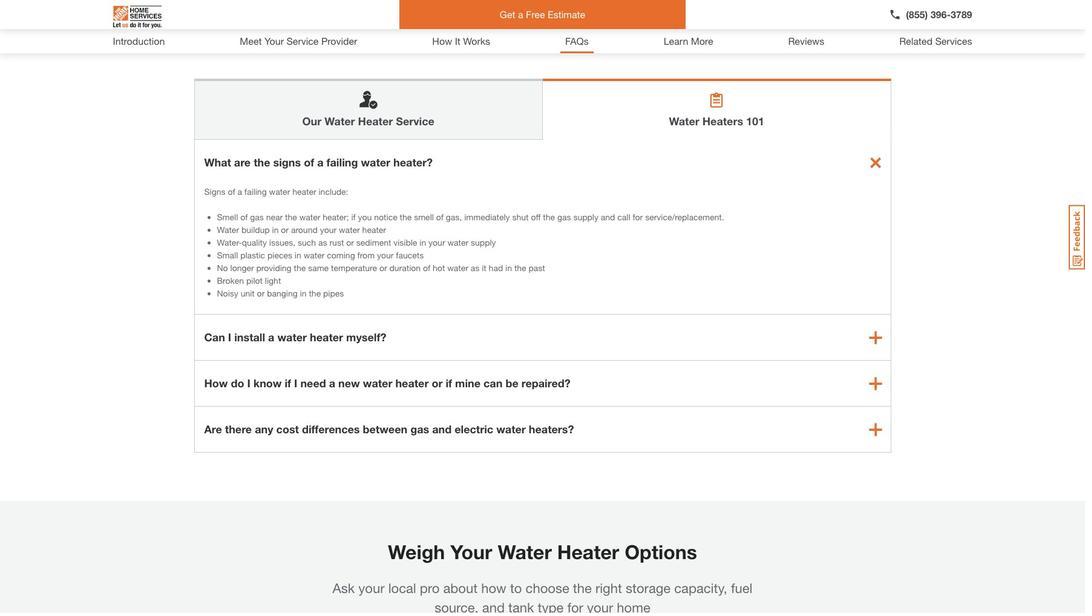 Task type: locate. For each thing, give the bounding box(es) containing it.
options
[[625, 540, 697, 563]]

water heaters 101
[[669, 114, 765, 128]]

0 vertical spatial your
[[264, 35, 284, 47]]

the right the off
[[543, 212, 555, 222]]

1 vertical spatial for
[[567, 600, 583, 613]]

supply left call
[[573, 212, 599, 222]]

2 horizontal spatial i
[[294, 376, 297, 390]]

water up the rust
[[339, 225, 360, 235]]

cost
[[276, 422, 299, 436]]

a left 'new'
[[329, 376, 335, 390]]

or
[[281, 225, 289, 235], [346, 237, 354, 248], [379, 263, 387, 273], [257, 288, 265, 298], [432, 376, 443, 390]]

i
[[228, 330, 231, 344], [247, 376, 250, 390], [294, 376, 297, 390]]

gas
[[250, 212, 264, 222], [557, 212, 571, 222], [410, 422, 429, 436]]

1 horizontal spatial failing
[[327, 156, 358, 169]]

smell
[[217, 212, 238, 222]]

1 horizontal spatial if
[[351, 212, 356, 222]]

0 vertical spatial for
[[633, 212, 643, 222]]

396-
[[931, 8, 951, 20]]

failing up include:
[[327, 156, 358, 169]]

feedback link image
[[1069, 205, 1085, 270]]

signs of a failing water heater include:
[[204, 186, 348, 197]]

water down smell
[[217, 225, 239, 235]]

0 horizontal spatial failing
[[244, 186, 267, 197]]

0 vertical spatial heater
[[358, 114, 393, 128]]

of
[[304, 156, 314, 169], [228, 186, 235, 197], [240, 212, 248, 222], [436, 212, 444, 222], [423, 263, 430, 273]]

2 vertical spatial and
[[482, 600, 505, 613]]

to
[[510, 580, 522, 596]]

from
[[357, 250, 375, 260]]

providing
[[256, 263, 292, 273]]

the left same in the top of the page
[[294, 263, 306, 273]]

i right can
[[228, 330, 231, 344]]

water right our
[[325, 114, 355, 128]]

a inside button
[[518, 8, 523, 20]]

longer
[[230, 263, 254, 273]]

1 horizontal spatial supply
[[573, 212, 599, 222]]

1 horizontal spatial gas
[[410, 422, 429, 436]]

if right know
[[285, 376, 291, 390]]

and left electric
[[432, 422, 452, 436]]

how left it
[[432, 35, 452, 47]]

source,
[[435, 600, 479, 613]]

for right type
[[567, 600, 583, 613]]

meet your service provider
[[240, 35, 357, 47]]

2 horizontal spatial gas
[[557, 212, 571, 222]]

related
[[899, 35, 933, 47]]

or left mine
[[432, 376, 443, 390]]

1 horizontal spatial i
[[247, 376, 250, 390]]

failing up near
[[244, 186, 267, 197]]

know
[[253, 376, 282, 390]]

service left provider
[[287, 35, 319, 47]]

supply up it
[[471, 237, 496, 248]]

(855)
[[906, 8, 928, 20]]

1 vertical spatial heater
[[557, 540, 619, 563]]

2 horizontal spatial and
[[601, 212, 615, 222]]

1 horizontal spatial your
[[450, 540, 492, 563]]

1 vertical spatial and
[[432, 422, 452, 436]]

1 horizontal spatial for
[[633, 212, 643, 222]]

heater up sediment
[[362, 225, 386, 235]]

temperature
[[331, 263, 377, 273]]

estimate
[[548, 8, 585, 20]]

your
[[264, 35, 284, 47], [450, 540, 492, 563]]

in right visible
[[420, 237, 426, 248]]

0 horizontal spatial how
[[204, 376, 228, 390]]

get
[[500, 8, 515, 20]]

what are the signs of a failing water heater?
[[204, 156, 433, 169]]

gas right between
[[410, 422, 429, 436]]

in right had
[[505, 263, 512, 273]]

service up "heater?"
[[396, 114, 435, 128]]

as left it
[[471, 263, 480, 273]]

1 horizontal spatial heater
[[557, 540, 619, 563]]

1 vertical spatial as
[[471, 263, 480, 273]]

pipes
[[323, 288, 344, 298]]

i left 'need'
[[294, 376, 297, 390]]

for right call
[[633, 212, 643, 222]]

quality
[[242, 237, 267, 248]]

frequently
[[413, 31, 510, 54]]

our water heater service
[[302, 114, 435, 128]]

1 horizontal spatial and
[[482, 600, 505, 613]]

1 vertical spatial how
[[204, 376, 228, 390]]

do it for you logo image
[[113, 1, 161, 33]]

1 horizontal spatial how
[[432, 35, 452, 47]]

the left right
[[573, 580, 592, 596]]

heater
[[358, 114, 393, 128], [557, 540, 619, 563]]

faqs
[[565, 35, 589, 47]]

a right signs
[[238, 186, 242, 197]]

how
[[432, 35, 452, 47], [204, 376, 228, 390]]

a right get
[[518, 8, 523, 20]]

reviews
[[788, 35, 824, 47]]

gas up buildup
[[250, 212, 264, 222]]

buildup
[[241, 225, 270, 235]]

how left do
[[204, 376, 228, 390]]

or left duration
[[379, 263, 387, 273]]

i right do
[[247, 376, 250, 390]]

2 horizontal spatial if
[[446, 376, 452, 390]]

0 horizontal spatial service
[[287, 35, 319, 47]]

0 vertical spatial and
[[601, 212, 615, 222]]

0 horizontal spatial your
[[264, 35, 284, 47]]

can
[[204, 330, 225, 344]]

water right install
[[277, 330, 307, 344]]

how do i know if i need a new water heater or if mine can be repaired?
[[204, 376, 571, 390]]

the right near
[[285, 212, 297, 222]]

and left call
[[601, 212, 615, 222]]

0 horizontal spatial for
[[567, 600, 583, 613]]

between
[[363, 422, 407, 436]]

and down how
[[482, 600, 505, 613]]

your for meet
[[264, 35, 284, 47]]

water inside smell of gas near the water heater; if you notice the smell of gas, immediately shut off the gas supply and call for service/replacement. water buildup in or around your water heater water-quality issues, such as rust or sediment visible in your water supply small plastic pieces in water coming from your faucets no longer providing the same temperature or duration of hot water as it had in the past broken pilot light noisy unit or banging in the pipes
[[217, 225, 239, 235]]

can
[[484, 376, 503, 390]]

heater inside smell of gas near the water heater; if you notice the smell of gas, immediately shut off the gas supply and call for service/replacement. water buildup in or around your water heater water-quality issues, such as rust or sediment visible in your water supply small plastic pieces in water coming from your faucets no longer providing the same temperature or duration of hot water as it had in the past broken pilot light noisy unit or banging in the pipes
[[362, 225, 386, 235]]

there
[[225, 422, 252, 436]]

any
[[255, 422, 273, 436]]

how it works
[[432, 35, 490, 47]]

gas right the off
[[557, 212, 571, 222]]

or up the issues,
[[281, 225, 289, 235]]

1 vertical spatial your
[[450, 540, 492, 563]]

your up about
[[450, 540, 492, 563]]

capacity,
[[674, 580, 727, 596]]

0 horizontal spatial gas
[[250, 212, 264, 222]]

if left you
[[351, 212, 356, 222]]

1 horizontal spatial service
[[396, 114, 435, 128]]

as left the rust
[[318, 237, 327, 248]]

coming
[[327, 250, 355, 260]]

0 horizontal spatial heater
[[358, 114, 393, 128]]

weigh
[[388, 540, 445, 563]]

0 vertical spatial service
[[287, 35, 319, 47]]

near
[[266, 212, 283, 222]]

for inside the ask your local pro about how to choose the right storage capacity, fuel source, and tank type for your home
[[567, 600, 583, 613]]

1 vertical spatial service
[[396, 114, 435, 128]]

water right 'new'
[[363, 376, 392, 390]]

1 vertical spatial supply
[[471, 237, 496, 248]]

service/replacement.
[[645, 212, 724, 222]]

your down heater;
[[320, 225, 337, 235]]

heater?
[[393, 156, 433, 169]]

for
[[633, 212, 643, 222], [567, 600, 583, 613]]

0 horizontal spatial if
[[285, 376, 291, 390]]

0 horizontal spatial and
[[432, 422, 452, 436]]

as
[[318, 237, 327, 248], [471, 263, 480, 273]]

how for how do i know if i need a new water heater or if mine can be repaired?
[[204, 376, 228, 390]]

meet
[[240, 35, 262, 47]]

your right the meet
[[264, 35, 284, 47]]

your up hot
[[429, 237, 445, 248]]

3789
[[951, 8, 972, 20]]

how for how it works
[[432, 35, 452, 47]]

1 vertical spatial failing
[[244, 186, 267, 197]]

about
[[443, 580, 478, 596]]

and
[[601, 212, 615, 222], [432, 422, 452, 436], [482, 600, 505, 613]]

if left mine
[[446, 376, 452, 390]]

water down gas, at the left
[[448, 237, 469, 248]]

in down near
[[272, 225, 279, 235]]

pro
[[420, 580, 440, 596]]

home
[[617, 600, 651, 613]]

service
[[287, 35, 319, 47], [396, 114, 435, 128]]

past
[[529, 263, 545, 273]]

water
[[325, 114, 355, 128], [669, 114, 700, 128], [217, 225, 239, 235], [498, 540, 552, 563]]

related services
[[899, 35, 972, 47]]

heater left myself?
[[310, 330, 343, 344]]

fuel
[[731, 580, 753, 596]]

unit
[[241, 288, 255, 298]]

0 vertical spatial how
[[432, 35, 452, 47]]

no
[[217, 263, 228, 273]]

0 horizontal spatial i
[[228, 330, 231, 344]]

small
[[217, 250, 238, 260]]

it
[[455, 35, 461, 47]]

0 horizontal spatial as
[[318, 237, 327, 248]]

a right install
[[268, 330, 274, 344]]

heater up are there any cost differences between gas and electric water heaters?
[[395, 376, 429, 390]]



Task type: describe. For each thing, give the bounding box(es) containing it.
the inside the ask your local pro about how to choose the right storage capacity, fuel source, and tank type for your home
[[573, 580, 592, 596]]

water left "heater?"
[[361, 156, 390, 169]]

light
[[265, 275, 281, 286]]

water left heaters
[[669, 114, 700, 128]]

heaters?
[[529, 422, 574, 436]]

notice
[[374, 212, 397, 222]]

water right hot
[[447, 263, 468, 273]]

free
[[526, 8, 545, 20]]

what
[[204, 156, 231, 169]]

differences
[[302, 422, 360, 436]]

choose
[[526, 580, 569, 596]]

in right banging
[[300, 288, 307, 298]]

services
[[935, 35, 972, 47]]

get a free estimate
[[500, 8, 585, 20]]

gas,
[[446, 212, 462, 222]]

provider
[[321, 35, 357, 47]]

visible
[[394, 237, 417, 248]]

install
[[234, 330, 265, 344]]

noisy
[[217, 288, 238, 298]]

how
[[481, 580, 506, 596]]

if inside smell of gas near the water heater; if you notice the smell of gas, immediately shut off the gas supply and call for service/replacement. water buildup in or around your water heater water-quality issues, such as rust or sediment visible in your water supply small plastic pieces in water coming from your faucets no longer providing the same temperature or duration of hot water as it had in the past broken pilot light noisy unit or banging in the pipes
[[351, 212, 356, 222]]

broken
[[217, 275, 244, 286]]

weigh your water heater options
[[388, 540, 697, 563]]

shut
[[512, 212, 529, 222]]

right
[[596, 580, 622, 596]]

your for weigh
[[450, 540, 492, 563]]

ask
[[333, 580, 355, 596]]

tank
[[508, 600, 534, 613]]

pilot
[[246, 275, 263, 286]]

such
[[298, 237, 316, 248]]

signs
[[273, 156, 301, 169]]

water up near
[[269, 186, 290, 197]]

the left pipes on the top
[[309, 288, 321, 298]]

you
[[358, 212, 372, 222]]

learn
[[664, 35, 688, 47]]

get a free estimate button
[[399, 0, 686, 29]]

the right are
[[254, 156, 270, 169]]

the left past
[[514, 263, 526, 273]]

101
[[746, 114, 765, 128]]

hot
[[433, 263, 445, 273]]

water up to
[[498, 540, 552, 563]]

smell
[[414, 212, 434, 222]]

frequently asked questions
[[413, 31, 672, 54]]

our
[[302, 114, 322, 128]]

signs
[[204, 186, 225, 197]]

sediment
[[356, 237, 391, 248]]

electric
[[455, 422, 493, 436]]

be
[[506, 376, 519, 390]]

plastic
[[240, 250, 265, 260]]

water up around
[[299, 212, 320, 222]]

your down sediment
[[377, 250, 394, 260]]

0 vertical spatial supply
[[573, 212, 599, 222]]

water up same in the top of the page
[[304, 250, 325, 260]]

local
[[388, 580, 416, 596]]

and inside smell of gas near the water heater; if you notice the smell of gas, immediately shut off the gas supply and call for service/replacement. water buildup in or around your water heater water-quality issues, such as rust or sediment visible in your water supply small plastic pieces in water coming from your faucets no longer providing the same temperature or duration of hot water as it had in the past broken pilot light noisy unit or banging in the pipes
[[601, 212, 615, 222]]

your down right
[[587, 600, 613, 613]]

the left smell
[[400, 212, 412, 222]]

water-
[[217, 237, 242, 248]]

heater;
[[323, 212, 349, 222]]

are
[[204, 422, 222, 436]]

introduction
[[113, 35, 165, 47]]

include:
[[319, 186, 348, 197]]

heaters
[[703, 114, 743, 128]]

pieces
[[268, 250, 292, 260]]

in down 'such'
[[295, 250, 301, 260]]

or right the rust
[[346, 237, 354, 248]]

or right unit
[[257, 288, 265, 298]]

0 vertical spatial failing
[[327, 156, 358, 169]]

your right ask
[[359, 580, 385, 596]]

heater left include:
[[292, 186, 316, 197]]

can i install a water heater myself?
[[204, 330, 386, 344]]

smell of gas near the water heater; if you notice the smell of gas, immediately shut off the gas supply and call for service/replacement. water buildup in or around your water heater water-quality issues, such as rust or sediment visible in your water supply small plastic pieces in water coming from your faucets no longer providing the same temperature or duration of hot water as it had in the past broken pilot light noisy unit or banging in the pipes
[[217, 212, 724, 298]]

are there any cost differences between gas and electric water heaters?
[[204, 422, 574, 436]]

0 horizontal spatial supply
[[471, 237, 496, 248]]

type
[[538, 600, 564, 613]]

0 vertical spatial as
[[318, 237, 327, 248]]

questions
[[579, 31, 672, 54]]

for inside smell of gas near the water heater; if you notice the smell of gas, immediately shut off the gas supply and call for service/replacement. water buildup in or around your water heater water-quality issues, such as rust or sediment visible in your water supply small plastic pieces in water coming from your faucets no longer providing the same temperature or duration of hot water as it had in the past broken pilot light noisy unit or banging in the pipes
[[633, 212, 643, 222]]

immediately
[[464, 212, 510, 222]]

need
[[300, 376, 326, 390]]

storage
[[626, 580, 671, 596]]

had
[[489, 263, 503, 273]]

water right electric
[[496, 422, 526, 436]]

a up include:
[[317, 156, 324, 169]]

(855) 396-3789 link
[[889, 7, 972, 22]]

banging
[[267, 288, 298, 298]]

ask your local pro about how to choose the right storage capacity, fuel source, and tank type for your home
[[333, 580, 753, 613]]

do
[[231, 376, 244, 390]]

off
[[531, 212, 541, 222]]

1 horizontal spatial as
[[471, 263, 480, 273]]

repaired?
[[522, 376, 571, 390]]

issues,
[[269, 237, 295, 248]]

mine
[[455, 376, 481, 390]]

call
[[618, 212, 630, 222]]

same
[[308, 263, 329, 273]]

around
[[291, 225, 318, 235]]

asked
[[516, 31, 573, 54]]

duration
[[389, 263, 421, 273]]

and inside the ask your local pro about how to choose the right storage capacity, fuel source, and tank type for your home
[[482, 600, 505, 613]]

new
[[338, 376, 360, 390]]



Task type: vqa. For each thing, say whether or not it's contained in the screenshot.
FAQs
yes



